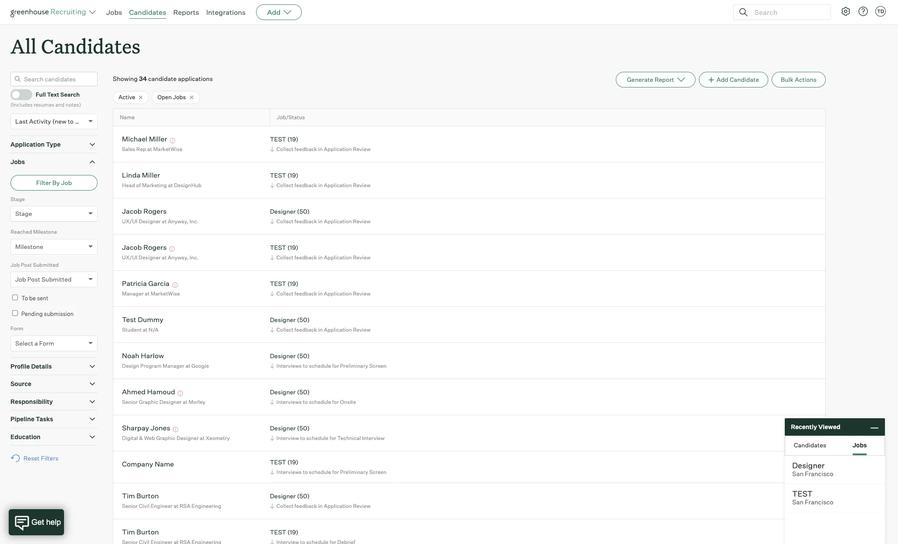 Task type: locate. For each thing, give the bounding box(es) containing it.
candidate
[[148, 75, 177, 82]]

&
[[139, 435, 143, 442]]

designer (50) collect feedback in application review for rogers
[[270, 208, 371, 225]]

noah harlow design program manager at google
[[122, 352, 209, 369]]

1 vertical spatial designer (50) collect feedback in application review
[[270, 317, 371, 333]]

3 (19) from the top
[[288, 244, 298, 252]]

schedule for designer (50) interviews to schedule for preliminary screen
[[309, 363, 331, 369]]

francisco inside test san francisco
[[805, 499, 834, 507]]

generate report button
[[616, 72, 696, 88]]

1 vertical spatial job
[[10, 262, 20, 268]]

1 vertical spatial job post submitted
[[15, 276, 72, 283]]

6 (19) from the top
[[288, 529, 298, 537]]

add button
[[256, 4, 302, 20]]

for down the interview to schedule for technical interview link
[[332, 469, 339, 476]]

burton up civil
[[137, 492, 159, 501]]

ahmed
[[122, 388, 146, 397]]

manager
[[122, 291, 144, 297], [163, 363, 184, 369]]

to inside designer (50) interview to schedule for technical interview
[[300, 435, 305, 442]]

submitted down reached milestone element
[[33, 262, 59, 268]]

michael miller
[[122, 135, 167, 144]]

2 vertical spatial candidates
[[794, 442, 827, 449]]

miller
[[149, 135, 167, 144], [142, 171, 160, 180]]

1 vertical spatial tim burton link
[[122, 528, 159, 538]]

5 review from the top
[[353, 291, 371, 297]]

1 vertical spatial burton
[[137, 528, 159, 537]]

marketwise down garcia
[[151, 291, 180, 297]]

student
[[122, 327, 142, 333]]

1 vertical spatial rogers
[[143, 243, 167, 252]]

0 vertical spatial preliminary
[[340, 363, 368, 369]]

milestone down "reached milestone"
[[15, 243, 43, 250]]

pending submission
[[21, 311, 74, 318]]

1 horizontal spatial manager
[[163, 363, 184, 369]]

interviews to schedule for preliminary screen link up designer (50) interviews to schedule for onsite
[[269, 362, 389, 370]]

form element
[[10, 325, 98, 358]]

schedule up designer (50) interviews to schedule for onsite
[[309, 363, 331, 369]]

for for designer (50) interview to schedule for technical interview
[[330, 435, 336, 442]]

0 vertical spatial inc.
[[190, 218, 199, 225]]

sharpay jones
[[122, 424, 170, 433]]

candidates down jobs link
[[41, 33, 141, 59]]

5 collect from the top
[[277, 291, 294, 297]]

0 vertical spatial name
[[120, 114, 135, 121]]

interview
[[277, 435, 299, 442], [362, 435, 385, 442]]

preliminary inside designer (50) interviews to schedule for preliminary screen
[[340, 363, 368, 369]]

rogers down marketing
[[143, 207, 167, 216]]

reset filters button
[[10, 451, 63, 467]]

1 vertical spatial stage
[[15, 210, 32, 218]]

burton inside tim burton link
[[137, 528, 159, 537]]

to
[[68, 118, 74, 125], [303, 363, 308, 369], [303, 399, 308, 406], [300, 435, 305, 442], [303, 469, 308, 476]]

jobs
[[106, 8, 122, 17], [173, 94, 186, 101], [10, 158, 25, 166], [853, 442, 867, 449]]

tim burton
[[122, 528, 159, 537]]

4 (19) from the top
[[288, 280, 298, 288]]

text
[[47, 91, 59, 98]]

program
[[140, 363, 162, 369]]

at inside the 'test dummy student at n/a'
[[143, 327, 148, 333]]

3 (50) from the top
[[297, 353, 310, 360]]

2 francisco from the top
[[805, 499, 834, 507]]

test
[[270, 136, 286, 143], [270, 172, 286, 179], [270, 244, 286, 252], [270, 280, 286, 288], [270, 459, 286, 466], [793, 489, 813, 499], [270, 529, 286, 537]]

(50) inside designer (50) interviews to schedule for onsite
[[297, 389, 310, 396]]

filter
[[36, 179, 51, 186]]

form
[[10, 326, 23, 332], [39, 340, 54, 347]]

at left n/a
[[143, 327, 148, 333]]

resumes
[[34, 102, 54, 108]]

san down designer san francisco
[[793, 499, 804, 507]]

review
[[353, 146, 371, 152], [353, 182, 371, 189], [353, 218, 371, 225], [353, 254, 371, 261], [353, 291, 371, 297], [353, 327, 371, 333], [353, 503, 371, 510]]

for inside designer (50) interview to schedule for technical interview
[[330, 435, 336, 442]]

to up designer (50) interview to schedule for technical interview
[[303, 399, 308, 406]]

(19) for sales rep at marketwise
[[288, 136, 298, 143]]

2 preliminary from the top
[[340, 469, 368, 476]]

dummy
[[138, 316, 163, 324]]

td
[[878, 8, 885, 14]]

2 vertical spatial designer (50) collect feedback in application review
[[270, 493, 371, 510]]

3 test (19) collect feedback in application review from the top
[[270, 244, 371, 261]]

0 vertical spatial interviews
[[277, 363, 302, 369]]

miller inside linda miller head of marketing at designhub
[[142, 171, 160, 180]]

2 senior from the top
[[122, 503, 138, 510]]

ux/ui up jacob rogers
[[122, 218, 138, 225]]

1 vertical spatial senior
[[122, 503, 138, 510]]

2 screen from the top
[[369, 469, 387, 476]]

interviews to schedule for preliminary screen link for designer (50)
[[269, 362, 389, 370]]

1 interviews to schedule for preliminary screen link from the top
[[269, 362, 389, 370]]

1 anyway, from the top
[[168, 218, 189, 225]]

graphic down ahmed hamoud link
[[139, 399, 158, 406]]

1 vertical spatial inc.
[[190, 254, 199, 261]]

0 vertical spatial ux/ui
[[122, 218, 138, 225]]

screen inside designer (50) interviews to schedule for preliminary screen
[[369, 363, 387, 369]]

profile
[[10, 363, 30, 370]]

1 vertical spatial screen
[[369, 469, 387, 476]]

pending
[[21, 311, 43, 318]]

1 vertical spatial form
[[39, 340, 54, 347]]

designer inside designer (50) interviews to schedule for preliminary screen
[[270, 353, 296, 360]]

jacob inside 'jacob rogers ux/ui designer at anyway, inc.'
[[122, 207, 142, 216]]

designer inside 'jacob rogers ux/ui designer at anyway, inc.'
[[139, 218, 161, 225]]

6 review from the top
[[353, 327, 371, 333]]

jacob down "head"
[[122, 207, 142, 216]]

schedule up test (19) interviews to schedule for preliminary screen
[[306, 435, 329, 442]]

rogers inside 'jacob rogers ux/ui designer at anyway, inc.'
[[143, 207, 167, 216]]

for
[[332, 363, 339, 369], [332, 399, 339, 406], [330, 435, 336, 442], [332, 469, 339, 476]]

design
[[122, 363, 139, 369]]

showing 34 candidate applications
[[113, 75, 213, 82]]

post up to be sent
[[27, 276, 40, 283]]

francisco down designer san francisco
[[805, 499, 834, 507]]

interviews for designer (50) interviews to schedule for preliminary screen
[[277, 363, 302, 369]]

1 interview from the left
[[277, 435, 299, 442]]

screen for (19)
[[369, 469, 387, 476]]

1 vertical spatial name
[[155, 460, 174, 469]]

1 vertical spatial marketwise
[[151, 291, 180, 297]]

burton down civil
[[137, 528, 159, 537]]

jacob
[[122, 207, 142, 216], [122, 243, 142, 252]]

1 (19) from the top
[[288, 136, 298, 143]]

ux/ui down jacob rogers
[[122, 254, 138, 261]]

at
[[147, 146, 152, 152], [168, 182, 173, 189], [162, 218, 167, 225], [162, 254, 167, 261], [145, 291, 150, 297], [143, 327, 148, 333], [186, 363, 190, 369], [183, 399, 188, 406], [200, 435, 205, 442], [174, 503, 179, 510]]

2 (19) from the top
[[288, 172, 298, 179]]

4 (50) from the top
[[297, 389, 310, 396]]

0 vertical spatial graphic
[[139, 399, 158, 406]]

add for add
[[267, 8, 281, 17]]

2 jacob from the top
[[122, 243, 142, 252]]

1 horizontal spatial interview
[[362, 435, 385, 442]]

2 rogers from the top
[[143, 243, 167, 252]]

1 test (19) collect feedback in application review from the top
[[270, 136, 371, 152]]

application type
[[10, 141, 61, 148]]

1 interviews from the top
[[277, 363, 302, 369]]

(50) for design program manager at google
[[297, 353, 310, 360]]

interviews to schedule for preliminary screen link down the interview to schedule for technical interview link
[[269, 468, 389, 477]]

rogers up the ux/ui designer at anyway, inc. on the left top of page
[[143, 243, 167, 252]]

1 vertical spatial interviews
[[277, 399, 302, 406]]

noah harlow link
[[122, 352, 164, 362]]

0 vertical spatial designer (50) collect feedback in application review
[[270, 208, 371, 225]]

0 horizontal spatial name
[[120, 114, 135, 121]]

(50) for student at n/a
[[297, 317, 310, 324]]

1 vertical spatial candidates
[[41, 33, 141, 59]]

application for 6th "collect feedback in application review" link from the top of the page
[[324, 327, 352, 333]]

patricia
[[122, 279, 147, 288]]

1 horizontal spatial form
[[39, 340, 54, 347]]

burton for tim burton
[[137, 528, 159, 537]]

0 vertical spatial interviews to schedule for preliminary screen link
[[269, 362, 389, 370]]

tab list
[[786, 437, 885, 456]]

1 burton from the top
[[137, 492, 159, 501]]

jacob rogers
[[122, 243, 167, 252]]

to for last activity (new to old)
[[68, 118, 74, 125]]

1 vertical spatial jacob rogers link
[[122, 243, 167, 253]]

2 burton from the top
[[137, 528, 159, 537]]

jacob rogers link up the ux/ui designer at anyway, inc. on the left top of page
[[122, 243, 167, 253]]

1 vertical spatial miller
[[142, 171, 160, 180]]

rsa
[[180, 503, 191, 510]]

to down the interview to schedule for technical interview link
[[303, 469, 308, 476]]

rogers for jacob rogers ux/ui designer at anyway, inc.
[[143, 207, 167, 216]]

designer inside designer (50) interviews to schedule for onsite
[[270, 389, 296, 396]]

1 vertical spatial tim
[[122, 528, 135, 537]]

candidates down recently viewed
[[794, 442, 827, 449]]

san inside test san francisco
[[793, 499, 804, 507]]

(50)
[[297, 208, 310, 215], [297, 317, 310, 324], [297, 353, 310, 360], [297, 389, 310, 396], [297, 425, 310, 432], [297, 493, 310, 500]]

bulk actions link
[[772, 72, 826, 88]]

1 vertical spatial add
[[717, 76, 729, 83]]

schedule inside designer (50) interview to schedule for technical interview
[[306, 435, 329, 442]]

0 horizontal spatial manager
[[122, 291, 144, 297]]

san up test san francisco
[[793, 471, 804, 478]]

candidates right jobs link
[[129, 8, 166, 17]]

reports
[[173, 8, 199, 17]]

last activity (new to old) option
[[15, 118, 86, 125]]

to inside designer (50) interviews to schedule for preliminary screen
[[303, 363, 308, 369]]

0 vertical spatial marketwise
[[153, 146, 183, 152]]

1 (50) from the top
[[297, 208, 310, 215]]

3 interviews from the top
[[277, 469, 302, 476]]

4 feedback from the top
[[295, 254, 317, 261]]

interviews inside test (19) interviews to schedule for preliminary screen
[[277, 469, 302, 476]]

job/status
[[277, 114, 305, 121]]

0 vertical spatial add
[[267, 8, 281, 17]]

to down the interviews to schedule for onsite link
[[300, 435, 305, 442]]

burton
[[137, 492, 159, 501], [137, 528, 159, 537]]

at down jacob rogers
[[162, 254, 167, 261]]

interviews to schedule for onsite link
[[269, 398, 358, 407]]

1 vertical spatial jacob
[[122, 243, 142, 252]]

for for designer (50) interviews to schedule for onsite
[[332, 399, 339, 406]]

senior down ahmed
[[122, 399, 138, 406]]

job post submitted up sent
[[15, 276, 72, 283]]

viewed
[[819, 424, 841, 431]]

(50) inside designer (50) interviews to schedule for preliminary screen
[[297, 353, 310, 360]]

job
[[61, 179, 72, 186], [10, 262, 20, 268], [15, 276, 26, 283]]

schedule inside test (19) interviews to schedule for preliminary screen
[[309, 469, 331, 476]]

1 horizontal spatial add
[[717, 76, 729, 83]]

form down pending submission option
[[10, 326, 23, 332]]

4 test (19) collect feedback in application review from the top
[[270, 280, 371, 297]]

4 in from the top
[[318, 254, 323, 261]]

0 vertical spatial tim burton link
[[122, 492, 159, 502]]

at left google
[[186, 363, 190, 369]]

milestone down stage 'element'
[[33, 229, 57, 235]]

2 vertical spatial interviews
[[277, 469, 302, 476]]

form right a
[[39, 340, 54, 347]]

google
[[192, 363, 209, 369]]

designhub
[[174, 182, 202, 189]]

interviews
[[277, 363, 302, 369], [277, 399, 302, 406], [277, 469, 302, 476]]

for left onsite
[[332, 399, 339, 406]]

6 feedback from the top
[[295, 327, 317, 333]]

at right marketing
[[168, 182, 173, 189]]

1 vertical spatial san
[[793, 499, 804, 507]]

screen for (50)
[[369, 363, 387, 369]]

test dummy student at n/a
[[122, 316, 163, 333]]

2 interviews to schedule for preliminary screen link from the top
[[269, 468, 389, 477]]

2 designer (50) collect feedback in application review from the top
[[270, 317, 371, 333]]

collect
[[277, 146, 294, 152], [277, 182, 294, 189], [277, 218, 294, 225], [277, 254, 294, 261], [277, 291, 294, 297], [277, 327, 294, 333], [277, 503, 294, 510]]

manager right program
[[163, 363, 184, 369]]

at inside 'jacob rogers ux/ui designer at anyway, inc.'
[[162, 218, 167, 225]]

at left rsa
[[174, 503, 179, 510]]

1 designer (50) collect feedback in application review from the top
[[270, 208, 371, 225]]

company name
[[122, 460, 174, 469]]

1 san from the top
[[793, 471, 804, 478]]

0 vertical spatial jacob
[[122, 207, 142, 216]]

inc.
[[190, 218, 199, 225], [190, 254, 199, 261]]

for inside designer (50) interviews to schedule for preliminary screen
[[332, 363, 339, 369]]

schedule down the interview to schedule for technical interview link
[[309, 469, 331, 476]]

last activity (new to old)
[[15, 118, 86, 125]]

test inside test (19) interviews to schedule for preliminary screen
[[270, 459, 286, 466]]

0 vertical spatial senior
[[122, 399, 138, 406]]

add candidate
[[717, 76, 759, 83]]

2 tim from the top
[[122, 528, 135, 537]]

0 vertical spatial rogers
[[143, 207, 167, 216]]

4 collect from the top
[[277, 254, 294, 261]]

application
[[10, 141, 45, 148], [324, 146, 352, 152], [324, 182, 352, 189], [324, 218, 352, 225], [324, 254, 352, 261], [324, 291, 352, 297], [324, 327, 352, 333], [324, 503, 352, 510]]

for inside designer (50) interviews to schedule for onsite
[[332, 399, 339, 406]]

test (19) collect feedback in application review for jacob rogers
[[270, 244, 371, 261]]

0 vertical spatial screen
[[369, 363, 387, 369]]

schedule inside designer (50) interviews to schedule for preliminary screen
[[309, 363, 331, 369]]

xeometry
[[206, 435, 230, 442]]

tim burton link up civil
[[122, 492, 159, 502]]

ahmed hamoud has been in onsite for more than 21 days image
[[177, 391, 185, 397]]

sales rep at marketwise
[[122, 146, 183, 152]]

0 vertical spatial job
[[61, 179, 72, 186]]

rogers for jacob rogers
[[143, 243, 167, 252]]

interviews inside designer (50) interviews to schedule for preliminary screen
[[277, 363, 302, 369]]

san for designer
[[793, 471, 804, 478]]

francisco for designer
[[805, 471, 834, 478]]

1 inc. from the top
[[190, 218, 199, 225]]

submitted
[[33, 262, 59, 268], [41, 276, 72, 283]]

miller up the sales rep at marketwise at the top left
[[149, 135, 167, 144]]

3 designer (50) collect feedback in application review from the top
[[270, 493, 371, 510]]

inc. inside 'jacob rogers ux/ui designer at anyway, inc.'
[[190, 218, 199, 225]]

search
[[60, 91, 80, 98]]

to left old)
[[68, 118, 74, 125]]

patricia garcia has been in application review for more than 5 days image
[[171, 283, 179, 288]]

test (19) collect feedback in application review for patricia garcia
[[270, 280, 371, 297]]

to up designer (50) interviews to schedule for onsite
[[303, 363, 308, 369]]

submitted up sent
[[41, 276, 72, 283]]

0 vertical spatial jacob rogers link
[[122, 207, 167, 217]]

marketwise
[[153, 146, 183, 152], [151, 291, 180, 297]]

1 screen from the top
[[369, 363, 387, 369]]

1 vertical spatial manager
[[163, 363, 184, 369]]

1 tim burton link from the top
[[122, 492, 159, 502]]

0 vertical spatial miller
[[149, 135, 167, 144]]

notes)
[[66, 102, 81, 108]]

preliminary down technical
[[340, 469, 368, 476]]

0 vertical spatial san
[[793, 471, 804, 478]]

sharpay jones has been in technical interview for more than 14 days image
[[172, 428, 180, 433]]

0 horizontal spatial add
[[267, 8, 281, 17]]

2 tim burton link from the top
[[122, 528, 159, 538]]

5 (50) from the top
[[297, 425, 310, 432]]

(50) for ux/ui designer at anyway, inc.
[[297, 208, 310, 215]]

add inside popup button
[[267, 8, 281, 17]]

tim burton link for test (19)
[[122, 528, 159, 538]]

engineer
[[151, 503, 173, 510]]

0 vertical spatial burton
[[137, 492, 159, 501]]

full
[[36, 91, 46, 98]]

michael miller has been in application review for more than 5 days image
[[169, 138, 177, 144]]

3 feedback from the top
[[295, 218, 317, 225]]

miller up marketing
[[142, 171, 160, 180]]

2 review from the top
[[353, 182, 371, 189]]

6 collect feedback in application review link from the top
[[269, 326, 373, 334]]

screen inside test (19) interviews to schedule for preliminary screen
[[369, 469, 387, 476]]

for up designer (50) interviews to schedule for onsite
[[332, 363, 339, 369]]

0 vertical spatial anyway,
[[168, 218, 189, 225]]

francisco up test san francisco
[[805, 471, 834, 478]]

designer
[[270, 208, 296, 215], [139, 218, 161, 225], [139, 254, 161, 261], [270, 317, 296, 324], [270, 353, 296, 360], [270, 389, 296, 396], [159, 399, 182, 406], [270, 425, 296, 432], [177, 435, 199, 442], [793, 461, 825, 471], [270, 493, 296, 500]]

1 vertical spatial ux/ui
[[122, 254, 138, 261]]

graphic down the jones
[[156, 435, 176, 442]]

schedule for designer (50) interview to schedule for technical interview
[[306, 435, 329, 442]]

san inside designer san francisco
[[793, 471, 804, 478]]

to inside designer (50) interviews to schedule for onsite
[[303, 399, 308, 406]]

tim burton link
[[122, 492, 159, 502], [122, 528, 159, 538]]

burton inside tim burton senior civil engineer at rsa engineering
[[137, 492, 159, 501]]

manager down patricia
[[122, 291, 144, 297]]

schedule left onsite
[[309, 399, 331, 406]]

designer (50) collect feedback in application review
[[270, 208, 371, 225], [270, 317, 371, 333], [270, 493, 371, 510]]

senior left civil
[[122, 503, 138, 510]]

anyway, inside 'jacob rogers ux/ui designer at anyway, inc.'
[[168, 218, 189, 225]]

tim burton link down civil
[[122, 528, 159, 538]]

name right company in the left of the page
[[155, 460, 174, 469]]

anyway, up "jacob rogers has been in application review for more than 5 days" image
[[168, 218, 189, 225]]

1 vertical spatial anyway,
[[168, 254, 189, 261]]

1 vertical spatial post
[[27, 276, 40, 283]]

2 interviews from the top
[[277, 399, 302, 406]]

1 tim from the top
[[122, 492, 135, 501]]

name inside the company name link
[[155, 460, 174, 469]]

application for 3rd "collect feedback in application review" link from the top of the page
[[324, 218, 352, 225]]

0 vertical spatial francisco
[[805, 471, 834, 478]]

marketwise down michael miller has been in application review for more than 5 days 'image'
[[153, 146, 183, 152]]

responsibility
[[10, 398, 53, 406]]

post down reached
[[21, 262, 32, 268]]

1 preliminary from the top
[[340, 363, 368, 369]]

(50) for senior graphic designer at morley
[[297, 389, 310, 396]]

2 (50) from the top
[[297, 317, 310, 324]]

linda miller link
[[122, 171, 160, 181]]

Search text field
[[753, 6, 823, 19]]

jacob rogers link down of
[[122, 207, 167, 217]]

integrations
[[206, 8, 246, 17]]

filter by job
[[36, 179, 72, 186]]

1 vertical spatial preliminary
[[340, 469, 368, 476]]

5 (19) from the top
[[288, 459, 298, 466]]

preliminary up onsite
[[340, 363, 368, 369]]

job post submitted element
[[10, 261, 98, 294]]

francisco inside designer san francisco
[[805, 471, 834, 478]]

and
[[55, 102, 64, 108]]

to inside test (19) interviews to schedule for preliminary screen
[[303, 469, 308, 476]]

schedule inside designer (50) interviews to schedule for onsite
[[309, 399, 331, 406]]

for inside test (19) interviews to schedule for preliminary screen
[[332, 469, 339, 476]]

0 vertical spatial tim
[[122, 492, 135, 501]]

anyway, down "jacob rogers has been in application review for more than 5 days" image
[[168, 254, 189, 261]]

jacob up the ux/ui designer at anyway, inc. on the left top of page
[[122, 243, 142, 252]]

1 francisco from the top
[[805, 471, 834, 478]]

test (19)
[[270, 529, 298, 537]]

rogers inside "jacob rogers" link
[[143, 243, 167, 252]]

preliminary inside test (19) interviews to schedule for preliminary screen
[[340, 469, 368, 476]]

(new
[[52, 118, 66, 125]]

at up jacob rogers
[[162, 218, 167, 225]]

job post submitted down reached milestone element
[[10, 262, 59, 268]]

7 in from the top
[[318, 503, 323, 510]]

1 rogers from the top
[[143, 207, 167, 216]]

linda
[[122, 171, 140, 180]]

1 collect feedback in application review link from the top
[[269, 145, 373, 153]]

1 horizontal spatial name
[[155, 460, 174, 469]]

name down the active
[[120, 114, 135, 121]]

(19) for manager at marketwise
[[288, 280, 298, 288]]

Pending submission checkbox
[[12, 311, 18, 316]]

1 vertical spatial interviews to schedule for preliminary screen link
[[269, 468, 389, 477]]

2 san from the top
[[793, 499, 804, 507]]

7 feedback from the top
[[295, 503, 317, 510]]

anyway,
[[168, 218, 189, 225], [168, 254, 189, 261]]

for left technical
[[330, 435, 336, 442]]

1 vertical spatial francisco
[[805, 499, 834, 507]]

at inside tim burton senior civil engineer at rsa engineering
[[174, 503, 179, 510]]

senior inside tim burton senior civil engineer at rsa engineering
[[122, 503, 138, 510]]

interviews inside designer (50) interviews to schedule for onsite
[[277, 399, 302, 406]]

burton for tim burton senior civil engineer at rsa engineering
[[137, 492, 159, 501]]

0 vertical spatial form
[[10, 326, 23, 332]]

1 jacob from the top
[[122, 207, 142, 216]]

tim inside tim burton senior civil engineer at rsa engineering
[[122, 492, 135, 501]]

interviews to schedule for preliminary screen link for test (19)
[[269, 468, 389, 477]]

0 vertical spatial manager
[[122, 291, 144, 297]]

0 horizontal spatial interview
[[277, 435, 299, 442]]

tim for tim burton
[[122, 528, 135, 537]]

1 ux/ui from the top
[[122, 218, 138, 225]]



Task type: describe. For each thing, give the bounding box(es) containing it.
7 collect feedback in application review link from the top
[[269, 502, 373, 511]]

jacob for jacob rogers
[[122, 243, 142, 252]]

(19) for ux/ui designer at anyway, inc.
[[288, 244, 298, 252]]

2 feedback from the top
[[295, 182, 317, 189]]

application for 3rd "collect feedback in application review" link from the bottom of the page
[[324, 291, 352, 297]]

michael
[[122, 135, 148, 144]]

at left xeometry
[[200, 435, 205, 442]]

1 collect from the top
[[277, 146, 294, 152]]

technical
[[338, 435, 361, 442]]

bulk
[[781, 76, 794, 83]]

designer inside designer san francisco
[[793, 461, 825, 471]]

5 in from the top
[[318, 291, 323, 297]]

web
[[144, 435, 155, 442]]

education
[[10, 433, 41, 441]]

ux/ui designer at anyway, inc.
[[122, 254, 199, 261]]

designer san francisco
[[793, 461, 834, 478]]

reset
[[24, 455, 40, 462]]

activity
[[29, 118, 51, 125]]

2 in from the top
[[318, 182, 323, 189]]

san for test
[[793, 499, 804, 507]]

2 jacob rogers link from the top
[[122, 243, 167, 253]]

garcia
[[148, 279, 170, 288]]

morley
[[189, 399, 205, 406]]

senior graphic designer at morley
[[122, 399, 205, 406]]

1 in from the top
[[318, 146, 323, 152]]

select
[[15, 340, 33, 347]]

(19) for head of marketing at designhub
[[288, 172, 298, 179]]

to for designer (50) interview to schedule for technical interview
[[300, 435, 305, 442]]

1 feedback from the top
[[295, 146, 317, 152]]

0 vertical spatial submitted
[[33, 262, 59, 268]]

(50) inside designer (50) interview to schedule for technical interview
[[297, 425, 310, 432]]

applications
[[178, 75, 213, 82]]

candidate
[[730, 76, 759, 83]]

to
[[21, 295, 28, 302]]

2 ux/ui from the top
[[122, 254, 138, 261]]

3 collect from the top
[[277, 218, 294, 225]]

3 in from the top
[[318, 218, 323, 225]]

td button
[[876, 6, 886, 17]]

miller for linda
[[142, 171, 160, 180]]

of
[[136, 182, 141, 189]]

be
[[29, 295, 36, 302]]

to for test (19) interviews to schedule for preliminary screen
[[303, 469, 308, 476]]

designer (50) interviews to schedule for onsite
[[270, 389, 356, 406]]

open
[[158, 94, 172, 101]]

generate report
[[627, 76, 675, 83]]

sent
[[37, 295, 48, 302]]

designer inside designer (50) interview to schedule for technical interview
[[270, 425, 296, 432]]

marketing
[[142, 182, 167, 189]]

designer (50) interviews to schedule for preliminary screen
[[270, 353, 387, 369]]

profile details
[[10, 363, 52, 370]]

patricia garcia
[[122, 279, 170, 288]]

2 vertical spatial job
[[15, 276, 26, 283]]

5 collect feedback in application review link from the top
[[269, 290, 373, 298]]

4 review from the top
[[353, 254, 371, 261]]

interviews for designer (50) interviews to schedule for onsite
[[277, 399, 302, 406]]

0 vertical spatial post
[[21, 262, 32, 268]]

(19) inside test (19) interviews to schedule for preliminary screen
[[288, 459, 298, 466]]

5 feedback from the top
[[295, 291, 317, 297]]

1 vertical spatial milestone
[[15, 243, 43, 250]]

ux/ui inside 'jacob rogers ux/ui designer at anyway, inc.'
[[122, 218, 138, 225]]

ahmed hamoud
[[122, 388, 175, 397]]

stage element
[[10, 195, 98, 228]]

tab list containing candidates
[[786, 437, 885, 456]]

tim burton link for designer (50)
[[122, 492, 159, 502]]

test inside test san francisco
[[793, 489, 813, 499]]

for for test (19) interviews to schedule for preliminary screen
[[332, 469, 339, 476]]

jacob for jacob rogers ux/ui designer at anyway, inc.
[[122, 207, 142, 216]]

bulk actions
[[781, 76, 817, 83]]

0 vertical spatial job post submitted
[[10, 262, 59, 268]]

application for seventh "collect feedback in application review" link from the bottom of the page
[[324, 146, 352, 152]]

pipeline tasks
[[10, 416, 53, 423]]

sales
[[122, 146, 135, 152]]

6 in from the top
[[318, 327, 323, 333]]

2 collect from the top
[[277, 182, 294, 189]]

harlow
[[141, 352, 164, 361]]

3 collect feedback in application review link from the top
[[269, 217, 373, 226]]

to for designer (50) interviews to schedule for preliminary screen
[[303, 363, 308, 369]]

rep
[[136, 146, 146, 152]]

designer (50) collect feedback in application review for dummy
[[270, 317, 371, 333]]

hamoud
[[147, 388, 175, 397]]

0 horizontal spatial form
[[10, 326, 23, 332]]

reports link
[[173, 8, 199, 17]]

job inside filter by job button
[[61, 179, 72, 186]]

company name link
[[122, 460, 174, 470]]

jacob rogers has been in application review for more than 5 days image
[[168, 247, 176, 252]]

francisco for test
[[805, 499, 834, 507]]

integrations link
[[206, 8, 246, 17]]

2 collect feedback in application review link from the top
[[269, 181, 373, 190]]

test dummy link
[[122, 316, 163, 326]]

old)
[[75, 118, 86, 125]]

7 collect from the top
[[277, 503, 294, 510]]

interviews for test (19) interviews to schedule for preliminary screen
[[277, 469, 302, 476]]

test (19) interviews to schedule for preliminary screen
[[270, 459, 387, 476]]

configure image
[[841, 6, 851, 17]]

by
[[52, 179, 60, 186]]

0 vertical spatial stage
[[10, 196, 25, 202]]

jacob rogers ux/ui designer at anyway, inc.
[[122, 207, 199, 225]]

1 vertical spatial submitted
[[41, 276, 72, 283]]

manager inside noah harlow design program manager at google
[[163, 363, 184, 369]]

checkmark image
[[14, 91, 21, 97]]

michael miller link
[[122, 135, 167, 145]]

To be sent checkbox
[[12, 295, 18, 301]]

1 senior from the top
[[122, 399, 138, 406]]

reached milestone element
[[10, 228, 98, 261]]

jobs link
[[106, 8, 122, 17]]

4 collect feedback in application review link from the top
[[269, 254, 373, 262]]

test (19) collect feedback in application review for michael miller
[[270, 136, 371, 152]]

all
[[10, 33, 37, 59]]

application for second "collect feedback in application review" link from the top
[[324, 182, 352, 189]]

company
[[122, 460, 153, 469]]

greenhouse recruiting image
[[10, 7, 89, 17]]

reached milestone
[[10, 229, 57, 235]]

tim for tim burton senior civil engineer at rsa engineering
[[122, 492, 135, 501]]

1 vertical spatial graphic
[[156, 435, 176, 442]]

application for 4th "collect feedback in application review" link from the top of the page
[[324, 254, 352, 261]]

preliminary for (19)
[[340, 469, 368, 476]]

at right the "rep" at the left of the page
[[147, 146, 152, 152]]

6 collect from the top
[[277, 327, 294, 333]]

1 jacob rogers link from the top
[[122, 207, 167, 217]]

at inside linda miller head of marketing at designhub
[[168, 182, 173, 189]]

select a form
[[15, 340, 54, 347]]

Search candidates field
[[10, 72, 98, 86]]

0 vertical spatial candidates
[[129, 8, 166, 17]]

miller for michael
[[149, 135, 167, 144]]

candidates link
[[129, 8, 166, 17]]

candidate reports are now available! apply filters and select "view in app" element
[[616, 72, 696, 88]]

1 review from the top
[[353, 146, 371, 152]]

reached
[[10, 229, 32, 235]]

2 interview from the left
[[362, 435, 385, 442]]

34
[[139, 75, 147, 82]]

sharpay jones link
[[122, 424, 170, 434]]

last
[[15, 118, 28, 125]]

generate
[[627, 76, 654, 83]]

tim burton senior civil engineer at rsa engineering
[[122, 492, 221, 510]]

manager at marketwise
[[122, 291, 180, 297]]

jobs inside tab list
[[853, 442, 867, 449]]

3 review from the top
[[353, 218, 371, 225]]

full text search (includes resumes and notes)
[[10, 91, 81, 108]]

onsite
[[340, 399, 356, 406]]

ahmed hamoud link
[[122, 388, 175, 398]]

pipeline
[[10, 416, 34, 423]]

test
[[122, 316, 136, 324]]

add candidate link
[[699, 72, 769, 88]]

preliminary for (50)
[[340, 363, 368, 369]]

schedule for designer (50) interviews to schedule for onsite
[[309, 399, 331, 406]]

schedule for test (19) interviews to schedule for preliminary screen
[[309, 469, 331, 476]]

at inside noah harlow design program manager at google
[[186, 363, 190, 369]]

report
[[655, 76, 675, 83]]

for for designer (50) interviews to schedule for preliminary screen
[[332, 363, 339, 369]]

jones
[[151, 424, 170, 433]]

td button
[[874, 4, 888, 18]]

2 anyway, from the top
[[168, 254, 189, 261]]

to for designer (50) interviews to schedule for onsite
[[303, 399, 308, 406]]

2 test (19) collect feedback in application review from the top
[[270, 172, 371, 189]]

2 inc. from the top
[[190, 254, 199, 261]]

to be sent
[[21, 295, 48, 302]]

6 (50) from the top
[[297, 493, 310, 500]]

0 vertical spatial milestone
[[33, 229, 57, 235]]

7 review from the top
[[353, 503, 371, 510]]

recently
[[791, 424, 817, 431]]

filter by job button
[[10, 175, 98, 191]]

submission
[[44, 311, 74, 318]]

add for add candidate
[[717, 76, 729, 83]]

candidates inside tab list
[[794, 442, 827, 449]]

head
[[122, 182, 135, 189]]

source
[[10, 380, 31, 388]]

type
[[46, 141, 61, 148]]

at down ahmed hamoud has been in onsite for more than 21 days icon
[[183, 399, 188, 406]]

engineering
[[192, 503, 221, 510]]

at down 'patricia garcia' link
[[145, 291, 150, 297]]



Task type: vqa. For each thing, say whether or not it's contained in the screenshot.


